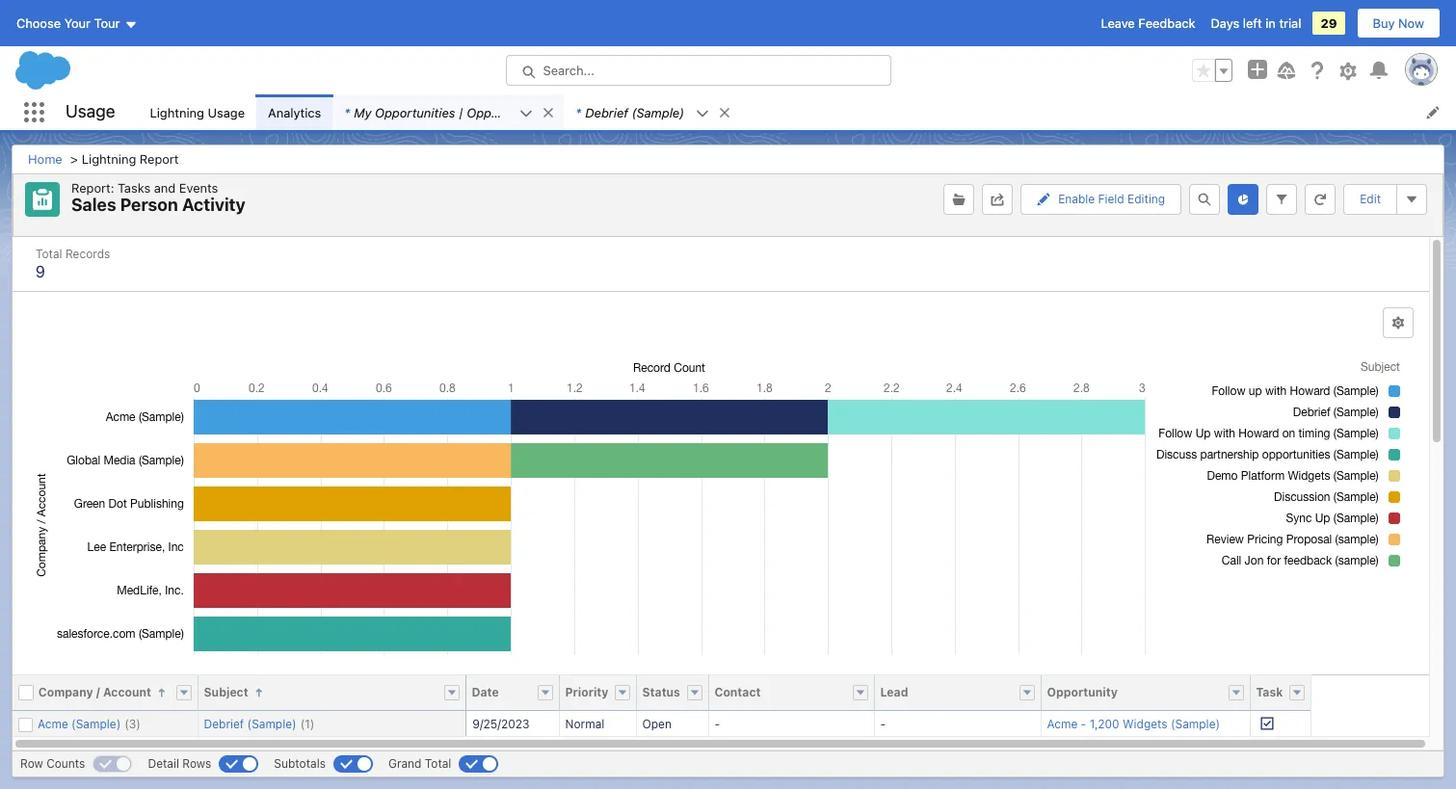 Task type: vqa. For each thing, say whether or not it's contained in the screenshot.
Files to the right
no



Task type: describe. For each thing, give the bounding box(es) containing it.
analytics link
[[257, 94, 333, 130]]

text default image for my opportunities | opportunities
[[542, 106, 556, 119]]

|
[[459, 105, 463, 120]]

choose your tour
[[16, 15, 120, 31]]

choose your tour button
[[15, 8, 138, 39]]

leave feedback link
[[1102, 15, 1196, 31]]

trial
[[1280, 15, 1302, 31]]

choose
[[16, 15, 61, 31]]

list containing lightning usage
[[138, 94, 1457, 130]]

* debrief (sample)
[[576, 105, 685, 120]]

now
[[1399, 15, 1425, 31]]

search...
[[543, 63, 595, 78]]

buy now button
[[1357, 8, 1441, 39]]

leave feedback
[[1102, 15, 1196, 31]]

* my opportunities | opportunities
[[344, 105, 547, 120]]

1 opportunities from the left
[[375, 105, 455, 120]]

debrief
[[585, 105, 629, 120]]

analytics
[[268, 105, 321, 120]]

feedback
[[1139, 15, 1196, 31]]



Task type: locate. For each thing, give the bounding box(es) containing it.
2 list item from the left
[[564, 94, 741, 130]]

text default image down search...
[[542, 106, 556, 119]]

29
[[1321, 15, 1338, 31]]

usage
[[66, 101, 115, 122], [208, 105, 245, 120]]

1 horizontal spatial *
[[576, 105, 582, 120]]

2 text default image from the left
[[718, 106, 732, 119]]

text default image
[[520, 107, 533, 120], [696, 107, 710, 120]]

buy now
[[1373, 15, 1425, 31]]

leave
[[1102, 15, 1136, 31]]

text default image down the search... button
[[696, 107, 710, 120]]

lightning usage
[[150, 105, 245, 120]]

lightning
[[150, 105, 204, 120]]

*
[[344, 105, 350, 120], [576, 105, 582, 120]]

text default image for my opportunities | opportunities
[[520, 107, 533, 120]]

1 text default image from the left
[[520, 107, 533, 120]]

buy
[[1373, 15, 1396, 31]]

opportunities
[[375, 105, 455, 120], [467, 105, 547, 120]]

tour
[[94, 15, 120, 31]]

text default image for debrief (sample)
[[696, 107, 710, 120]]

list
[[138, 94, 1457, 130]]

my
[[354, 105, 372, 120]]

1 horizontal spatial opportunities
[[467, 105, 547, 120]]

1 list item from the left
[[333, 94, 564, 130]]

1 horizontal spatial usage
[[208, 105, 245, 120]]

days
[[1211, 15, 1240, 31]]

* for * my opportunities | opportunities
[[344, 105, 350, 120]]

1 horizontal spatial text default image
[[718, 106, 732, 119]]

* left my
[[344, 105, 350, 120]]

0 horizontal spatial *
[[344, 105, 350, 120]]

* left debrief at left top
[[576, 105, 582, 120]]

0 horizontal spatial usage
[[66, 101, 115, 122]]

group
[[1193, 59, 1233, 82]]

text default image down the search... button
[[718, 106, 732, 119]]

2 * from the left
[[576, 105, 582, 120]]

opportunities left |
[[375, 105, 455, 120]]

usage right lightning
[[208, 105, 245, 120]]

days left in trial
[[1211, 15, 1302, 31]]

2 text default image from the left
[[696, 107, 710, 120]]

list item
[[333, 94, 564, 130], [564, 94, 741, 130]]

2 opportunities from the left
[[467, 105, 547, 120]]

1 text default image from the left
[[542, 106, 556, 119]]

0 horizontal spatial text default image
[[542, 106, 556, 119]]

text default image right |
[[520, 107, 533, 120]]

lightning usage link
[[138, 94, 257, 130]]

text default image
[[542, 106, 556, 119], [718, 106, 732, 119]]

in
[[1266, 15, 1276, 31]]

1 * from the left
[[344, 105, 350, 120]]

0 horizontal spatial text default image
[[520, 107, 533, 120]]

* for * debrief (sample)
[[576, 105, 582, 120]]

text default image for debrief (sample)
[[718, 106, 732, 119]]

1 horizontal spatial text default image
[[696, 107, 710, 120]]

0 horizontal spatial opportunities
[[375, 105, 455, 120]]

(sample)
[[632, 105, 685, 120]]

opportunities right |
[[467, 105, 547, 120]]

left
[[1244, 15, 1263, 31]]

search... button
[[506, 55, 891, 86]]

your
[[64, 15, 91, 31]]

usage left lightning
[[66, 101, 115, 122]]



